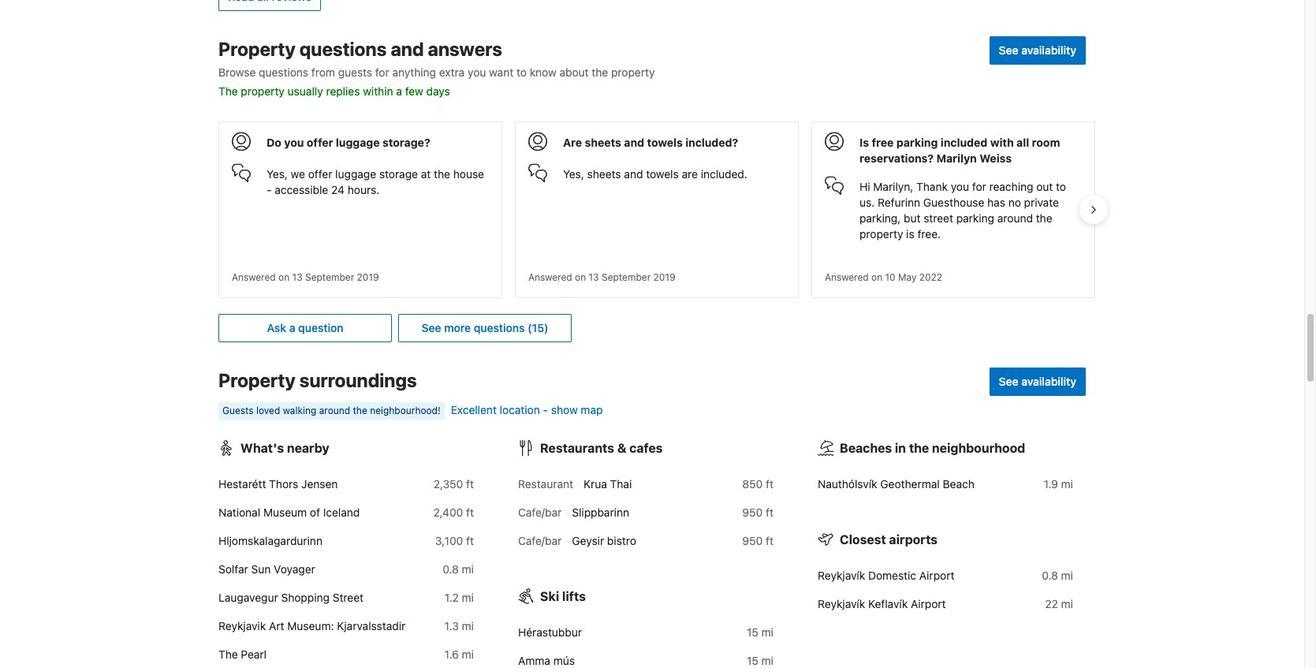 Task type: describe. For each thing, give the bounding box(es) containing it.
what's
[[241, 441, 284, 455]]

excellent location - show map
[[451, 403, 603, 416]]

nearby
[[287, 441, 330, 455]]

reykjavík domestic airport
[[818, 569, 955, 582]]

ask a question button
[[219, 314, 392, 342]]

loved
[[256, 405, 280, 416]]

the right in
[[910, 441, 930, 455]]

no
[[1009, 196, 1022, 209]]

question
[[298, 321, 344, 334]]

1.2 mi
[[445, 591, 474, 604]]

all
[[1017, 136, 1030, 149]]

cafe/bar for slippbarinn
[[518, 506, 562, 519]]

property questions and answers browse questions from guests for anything extra you want to know about the property the property usually replies within a few days
[[219, 38, 655, 98]]

sheets for yes,
[[588, 167, 621, 181]]

2,400
[[434, 506, 463, 519]]

airport for reykjavík keflavík airport
[[911, 597, 947, 611]]

laugavegur
[[219, 591, 278, 604]]

card 1 of 6 group
[[219, 121, 503, 298]]

&
[[618, 441, 627, 455]]

thors
[[269, 477, 299, 491]]

within
[[363, 84, 393, 98]]

2 see availability button from the top
[[990, 368, 1086, 396]]

22 mi
[[1046, 597, 1074, 611]]

- inside yes, we offer luggage storage at the house - accessible 24 hours.
[[267, 183, 272, 196]]

hljomskalagardurinn
[[219, 534, 323, 547]]

offer for we
[[308, 167, 332, 181]]

1 vertical spatial questions
[[259, 65, 309, 79]]

jensen
[[302, 477, 338, 491]]

answered for hi marilyn,  thank you for reaching out to us. refurinn guesthouse has no private parking, but street parking around the property is free.
[[825, 271, 869, 283]]

13 for yes, we offer luggage storage at the house - accessible 24 hours.
[[292, 271, 303, 283]]

mi for hérastubbur
[[762, 626, 774, 639]]

on for hi marilyn,  thank you for reaching out to us. refurinn guesthouse has no private parking, but street parking around the property is free.
[[872, 271, 883, 283]]

yes, for yes, sheets and towels are included.
[[563, 167, 585, 181]]

excellent location - show map link
[[451, 403, 603, 416]]

0.8 mi for airport
[[1043, 569, 1074, 582]]

slippbarinn
[[572, 506, 630, 519]]

1.9 mi
[[1044, 477, 1074, 491]]

reykjavík for reykjavík domestic airport
[[818, 569, 866, 582]]

cafe/bar for geysir bistro
[[518, 534, 562, 547]]

answered for yes, sheets and towels are included.
[[529, 271, 573, 283]]

yes, we offer luggage storage at the house - accessible 24 hours.
[[267, 167, 484, 196]]

museum
[[263, 506, 307, 519]]

out
[[1037, 180, 1054, 193]]

15 for hérastubbur
[[747, 626, 759, 639]]

see inside button
[[422, 321, 441, 334]]

excellent
[[451, 403, 497, 416]]

sheets for are
[[585, 136, 622, 149]]

property inside hi marilyn,  thank you for reaching out to us. refurinn guesthouse has no private parking, but street parking around the property is free.
[[860, 227, 904, 240]]

september for offer
[[305, 271, 354, 283]]

ask a question
[[267, 321, 344, 334]]

hours.
[[348, 183, 380, 196]]

1 see availability button from the top
[[990, 36, 1086, 65]]

parking,
[[860, 211, 901, 225]]

for inside hi marilyn,  thank you for reaching out to us. refurinn guesthouse has no private parking, but street parking around the property is free.
[[973, 180, 987, 193]]

storage
[[379, 167, 418, 181]]

questions inside button
[[474, 321, 525, 334]]

reykjavík for reykjavík keflavík airport
[[818, 597, 866, 611]]

included.
[[701, 167, 748, 181]]

do you offer luggage storage?
[[267, 136, 430, 149]]

hi marilyn,  thank you for reaching out to us. refurinn guesthouse has no private parking, but street parking around the property is free.
[[860, 180, 1067, 240]]

airport for reykjavík domestic airport
[[920, 569, 955, 582]]

you inside hi marilyn,  thank you for reaching out to us. refurinn guesthouse has no private parking, but street parking around the property is free.
[[951, 180, 970, 193]]

and for are
[[624, 136, 645, 149]]

neighbourhood
[[933, 441, 1026, 455]]

restaurants
[[540, 441, 615, 455]]

13 for yes, sheets and towels are included.
[[589, 271, 599, 283]]

included
[[941, 136, 988, 149]]

geothermal
[[881, 477, 940, 491]]

answers
[[428, 38, 503, 60]]

10
[[886, 271, 896, 283]]

is
[[860, 136, 870, 149]]

850 ft
[[743, 477, 774, 491]]

0 vertical spatial see
[[999, 43, 1019, 57]]

included?
[[686, 136, 739, 149]]

nauthólsvík geothermal beach
[[818, 477, 975, 491]]

mi for solfar sun voyager
[[462, 562, 474, 576]]

more
[[444, 321, 471, 334]]

towels for included?
[[647, 136, 683, 149]]

museum:
[[287, 619, 334, 633]]

reykjavik art museum: kjarvalsstadir
[[219, 619, 406, 633]]

0 vertical spatial questions
[[300, 38, 387, 60]]

about
[[560, 65, 589, 79]]

voyager
[[274, 562, 315, 576]]

mi for laugavegur shopping street
[[462, 591, 474, 604]]

1.2
[[445, 591, 459, 604]]

950 for geysir bistro
[[743, 534, 763, 547]]

solfar
[[219, 562, 248, 576]]

850
[[743, 477, 763, 491]]

card 2 of 6 group
[[515, 121, 799, 298]]

mi for the pearl
[[462, 648, 474, 661]]

mi for reykjavík domestic airport
[[1062, 569, 1074, 582]]

offer for you
[[307, 136, 333, 149]]

surroundings
[[300, 369, 417, 391]]

are
[[563, 136, 582, 149]]

geysir
[[572, 534, 605, 547]]

amma mús
[[518, 654, 575, 667]]

answered on 13 september 2019 for sheets
[[529, 271, 676, 283]]

nauthólsvík
[[818, 477, 878, 491]]

few
[[405, 84, 424, 98]]

krua thai
[[584, 477, 632, 491]]

mi for nauthólsvík geothermal beach
[[1062, 477, 1074, 491]]

anything
[[393, 65, 436, 79]]

we
[[291, 167, 305, 181]]

solfar sun voyager
[[219, 562, 315, 576]]

iceland
[[323, 506, 360, 519]]

reykjavík keflavík airport
[[818, 597, 947, 611]]

1 see availability from the top
[[999, 43, 1077, 57]]

restaurant
[[518, 477, 574, 491]]

refurinn
[[878, 196, 921, 209]]

0 horizontal spatial around
[[319, 405, 350, 416]]

free.
[[918, 227, 941, 240]]

guesthouse
[[924, 196, 985, 209]]

950 ft for slippbarinn
[[743, 506, 774, 519]]

answered on 13 september 2019 for we
[[232, 271, 379, 283]]

national
[[219, 506, 261, 519]]

show
[[551, 403, 578, 416]]

accessible
[[275, 183, 328, 196]]

1.6 mi
[[445, 648, 474, 661]]

street
[[333, 591, 364, 604]]

sun
[[251, 562, 271, 576]]

geysir bistro
[[572, 534, 637, 547]]

thai
[[610, 477, 632, 491]]

answered for yes, we offer luggage storage at the house - accessible 24 hours.
[[232, 271, 276, 283]]

amma
[[518, 654, 551, 667]]

950 ft for geysir bistro
[[743, 534, 774, 547]]



Task type: locate. For each thing, give the bounding box(es) containing it.
1 horizontal spatial -
[[543, 403, 548, 416]]

- left accessible
[[267, 183, 272, 196]]

yes, down are
[[563, 167, 585, 181]]

1 vertical spatial and
[[624, 136, 645, 149]]

0 horizontal spatial answered
[[232, 271, 276, 283]]

0 horizontal spatial yes,
[[267, 167, 288, 181]]

1 2019 from the left
[[357, 271, 379, 283]]

0 horizontal spatial for
[[375, 65, 390, 79]]

0 horizontal spatial 0.8
[[443, 562, 459, 576]]

1 horizontal spatial around
[[998, 211, 1034, 225]]

1 vertical spatial you
[[284, 136, 304, 149]]

the inside yes, we offer luggage storage at the house - accessible 24 hours.
[[434, 167, 450, 181]]

1 vertical spatial -
[[543, 403, 548, 416]]

sheets right are
[[585, 136, 622, 149]]

1 luggage from the top
[[336, 136, 380, 149]]

luggage up hours.
[[335, 167, 376, 181]]

1 answered on 13 september 2019 from the left
[[232, 271, 379, 283]]

towels for are
[[646, 167, 679, 181]]

the inside property questions and answers browse questions from guests for anything extra you want to know about the property the property usually replies within a few days
[[219, 84, 238, 98]]

answered inside card 1 of 6 group
[[232, 271, 276, 283]]

950 for slippbarinn
[[743, 506, 763, 519]]

mi for reykjavik art museum: kjarvalsstadir
[[462, 619, 474, 633]]

house
[[453, 167, 484, 181]]

us.
[[860, 196, 875, 209]]

and inside property questions and answers browse questions from guests for anything extra you want to know about the property the property usually replies within a few days
[[391, 38, 424, 60]]

0.8 for solfar sun voyager
[[443, 562, 459, 576]]

0 horizontal spatial a
[[289, 321, 295, 334]]

to inside hi marilyn,  thank you for reaching out to us. refurinn guesthouse has no private parking, but street parking around the property is free.
[[1057, 180, 1067, 193]]

answered up ask
[[232, 271, 276, 283]]

luggage
[[336, 136, 380, 149], [335, 167, 376, 181]]

2 horizontal spatial you
[[951, 180, 970, 193]]

airport down airports on the right
[[920, 569, 955, 582]]

ski lifts
[[540, 589, 586, 603]]

2 950 ft from the top
[[743, 534, 774, 547]]

1 vertical spatial cafe/bar
[[518, 534, 562, 547]]

hérastubbur
[[518, 626, 582, 639]]

2,400 ft
[[434, 506, 474, 519]]

2,350 ft
[[434, 477, 474, 491]]

0 horizontal spatial 2019
[[357, 271, 379, 283]]

1 horizontal spatial yes,
[[563, 167, 585, 181]]

0 vertical spatial a
[[396, 84, 402, 98]]

2 answered from the left
[[529, 271, 573, 283]]

on for yes, we offer luggage storage at the house - accessible 24 hours.
[[279, 271, 290, 283]]

around down property surroundings
[[319, 405, 350, 416]]

1 answered from the left
[[232, 271, 276, 283]]

2 availability from the top
[[1022, 375, 1077, 388]]

around
[[998, 211, 1034, 225], [319, 405, 350, 416]]

1 vertical spatial property
[[219, 369, 296, 391]]

airport right the keflavík
[[911, 597, 947, 611]]

browse
[[219, 65, 256, 79]]

and up 'yes, sheets and towels are included.'
[[624, 136, 645, 149]]

around down no at the top right
[[998, 211, 1034, 225]]

1 vertical spatial sheets
[[588, 167, 621, 181]]

yes, for yes, we offer luggage storage at the house - accessible 24 hours.
[[267, 167, 288, 181]]

parking up reservations?
[[897, 136, 938, 149]]

1 vertical spatial 15 mi
[[747, 654, 774, 667]]

2019 inside card 1 of 6 group
[[357, 271, 379, 283]]

0 vertical spatial 950
[[743, 506, 763, 519]]

1 15 mi from the top
[[747, 626, 774, 639]]

mi for amma mús
[[762, 654, 774, 667]]

cafe/bar down restaurant
[[518, 506, 562, 519]]

0 vertical spatial around
[[998, 211, 1034, 225]]

1 horizontal spatial parking
[[957, 211, 995, 225]]

0 vertical spatial see availability button
[[990, 36, 1086, 65]]

property
[[612, 65, 655, 79], [241, 84, 285, 98], [860, 227, 904, 240]]

1 vertical spatial see
[[422, 321, 441, 334]]

1 september from the left
[[305, 271, 354, 283]]

answered inside card 2 of 6 "group"
[[529, 271, 573, 283]]

for
[[375, 65, 390, 79], [973, 180, 987, 193]]

a left few
[[396, 84, 402, 98]]

1 horizontal spatial to
[[1057, 180, 1067, 193]]

1 vertical spatial property
[[241, 84, 285, 98]]

closest airports
[[840, 532, 938, 547]]

marilyn,
[[874, 180, 914, 193]]

you inside property questions and answers browse questions from guests for anything extra you want to know about the property the property usually replies within a few days
[[468, 65, 486, 79]]

2019 inside card 2 of 6 "group"
[[654, 271, 676, 283]]

2 horizontal spatial property
[[860, 227, 904, 240]]

see availability
[[999, 43, 1077, 57], [999, 375, 1077, 388]]

1 vertical spatial see availability button
[[990, 368, 1086, 396]]

3,100
[[435, 534, 463, 547]]

offer right we
[[308, 167, 332, 181]]

1 vertical spatial to
[[1057, 180, 1067, 193]]

you up guesthouse
[[951, 180, 970, 193]]

2 horizontal spatial answered
[[825, 271, 869, 283]]

1 vertical spatial airport
[[911, 597, 947, 611]]

- left show
[[543, 403, 548, 416]]

3 on from the left
[[872, 271, 883, 283]]

cafe/bar left geysir
[[518, 534, 562, 547]]

a inside ask a question button
[[289, 321, 295, 334]]

(15)
[[528, 321, 549, 334]]

0.8 mi up 1.2 mi
[[443, 562, 474, 576]]

1 reykjavík from the top
[[818, 569, 866, 582]]

answered up (15) on the left
[[529, 271, 573, 283]]

the inside property questions and answers browse questions from guests for anything extra you want to know about the property the property usually replies within a few days
[[592, 65, 609, 79]]

1 horizontal spatial 13
[[589, 271, 599, 283]]

1 horizontal spatial answered on 13 september 2019
[[529, 271, 676, 283]]

from
[[312, 65, 335, 79]]

weiss
[[980, 151, 1012, 165]]

answered
[[232, 271, 276, 283], [529, 271, 573, 283], [825, 271, 869, 283]]

13 inside card 2 of 6 "group"
[[589, 271, 599, 283]]

answered inside card 3 of 6 group
[[825, 271, 869, 283]]

in
[[896, 441, 907, 455]]

parking inside hi marilyn,  thank you for reaching out to us. refurinn guesthouse has no private parking, but street parking around the property is free.
[[957, 211, 995, 225]]

2 vertical spatial and
[[624, 167, 643, 181]]

you right do
[[284, 136, 304, 149]]

the inside hi marilyn,  thank you for reaching out to us. refurinn guesthouse has no private parking, but street parking around the property is free.
[[1037, 211, 1053, 225]]

has
[[988, 196, 1006, 209]]

1 vertical spatial towels
[[646, 167, 679, 181]]

property right about
[[612, 65, 655, 79]]

3 answered from the left
[[825, 271, 869, 283]]

1 horizontal spatial a
[[396, 84, 402, 98]]

answered left '10'
[[825, 271, 869, 283]]

property down browse
[[241, 84, 285, 98]]

to right want
[[517, 65, 527, 79]]

questions left (15) on the left
[[474, 321, 525, 334]]

september inside card 1 of 6 group
[[305, 271, 354, 283]]

on inside card 1 of 6 group
[[279, 271, 290, 283]]

thank
[[917, 180, 948, 193]]

laugavegur shopping street
[[219, 591, 364, 604]]

card 3 of 6 group
[[812, 121, 1096, 298]]

1 horizontal spatial september
[[602, 271, 651, 283]]

and up anything
[[391, 38, 424, 60]]

cafes
[[630, 441, 663, 455]]

2 the from the top
[[219, 648, 238, 661]]

the down the private
[[1037, 211, 1053, 225]]

and for property
[[391, 38, 424, 60]]

on inside card 2 of 6 "group"
[[575, 271, 586, 283]]

1 vertical spatial parking
[[957, 211, 995, 225]]

answered on 13 september 2019 inside card 1 of 6 group
[[232, 271, 379, 283]]

you left want
[[468, 65, 486, 79]]

2 vertical spatial property
[[860, 227, 904, 240]]

2 answered on 13 september 2019 from the left
[[529, 271, 676, 283]]

for up within
[[375, 65, 390, 79]]

a right ask
[[289, 321, 295, 334]]

2 on from the left
[[575, 271, 586, 283]]

2 vertical spatial questions
[[474, 321, 525, 334]]

are
[[682, 167, 698, 181]]

1 cafe/bar from the top
[[518, 506, 562, 519]]

1 property from the top
[[219, 38, 296, 60]]

and for yes,
[[624, 167, 643, 181]]

the left pearl
[[219, 648, 238, 661]]

reykjavik
[[219, 619, 266, 633]]

hestarétt
[[219, 477, 266, 491]]

0 vertical spatial you
[[468, 65, 486, 79]]

to right the out
[[1057, 180, 1067, 193]]

2 13 from the left
[[589, 271, 599, 283]]

0 vertical spatial property
[[612, 65, 655, 79]]

1 yes, from the left
[[267, 167, 288, 181]]

reykjavík down closest
[[818, 569, 866, 582]]

0 vertical spatial 950 ft
[[743, 506, 774, 519]]

1.3 mi
[[445, 619, 474, 633]]

0 vertical spatial towels
[[647, 136, 683, 149]]

marilyn
[[937, 151, 977, 165]]

1 vertical spatial the
[[219, 648, 238, 661]]

on for yes, sheets and towels are included.
[[575, 271, 586, 283]]

reykjavík left the keflavík
[[818, 597, 866, 611]]

answered on 10 may 2022
[[825, 271, 943, 283]]

extra
[[439, 65, 465, 79]]

2 property from the top
[[219, 369, 296, 391]]

1 vertical spatial 950
[[743, 534, 763, 547]]

is
[[907, 227, 915, 240]]

0 vertical spatial see availability
[[999, 43, 1077, 57]]

0 vertical spatial -
[[267, 183, 272, 196]]

1 horizontal spatial 0.8 mi
[[1043, 569, 1074, 582]]

september for and
[[602, 271, 651, 283]]

2019 for luggage
[[357, 271, 379, 283]]

0 vertical spatial reykjavík
[[818, 569, 866, 582]]

1 950 from the top
[[743, 506, 763, 519]]

1 vertical spatial 15
[[747, 654, 759, 667]]

0 vertical spatial property
[[219, 38, 296, 60]]

0 horizontal spatial 13
[[292, 271, 303, 283]]

you inside card 1 of 6 group
[[284, 136, 304, 149]]

the right about
[[592, 65, 609, 79]]

0 horizontal spatial -
[[267, 183, 272, 196]]

national museum of iceland
[[219, 506, 360, 519]]

reaching
[[990, 180, 1034, 193]]

2 cafe/bar from the top
[[518, 534, 562, 547]]

luggage up yes, we offer luggage storage at the house - accessible 24 hours.
[[336, 136, 380, 149]]

0 vertical spatial sheets
[[585, 136, 622, 149]]

0 horizontal spatial property
[[241, 84, 285, 98]]

september inside card 2 of 6 "group"
[[602, 271, 651, 283]]

the pearl
[[219, 648, 267, 661]]

0 vertical spatial offer
[[307, 136, 333, 149]]

luggage inside yes, we offer luggage storage at the house - accessible 24 hours.
[[335, 167, 376, 181]]

storage?
[[383, 136, 430, 149]]

0 horizontal spatial on
[[279, 271, 290, 283]]

2 2019 from the left
[[654, 271, 676, 283]]

0 horizontal spatial you
[[284, 136, 304, 149]]

towels left are
[[646, 167, 679, 181]]

but
[[904, 211, 921, 225]]

beaches in the neighbourhood
[[840, 441, 1026, 455]]

0 vertical spatial the
[[219, 84, 238, 98]]

yes, inside card 2 of 6 "group"
[[563, 167, 585, 181]]

the
[[219, 84, 238, 98], [219, 648, 238, 661]]

and
[[391, 38, 424, 60], [624, 136, 645, 149], [624, 167, 643, 181]]

0.8 up the 1.2 on the bottom of the page
[[443, 562, 459, 576]]

with
[[991, 136, 1014, 149]]

property down parking,
[[860, 227, 904, 240]]

0 vertical spatial airport
[[920, 569, 955, 582]]

yes, sheets and towels are included.
[[563, 167, 748, 181]]

restaurants & cafes
[[540, 441, 663, 455]]

to inside property questions and answers browse questions from guests for anything extra you want to know about the property the property usually replies within a few days
[[517, 65, 527, 79]]

1 950 ft from the top
[[743, 506, 774, 519]]

offer inside yes, we offer luggage storage at the house - accessible 24 hours.
[[308, 167, 332, 181]]

walking
[[283, 405, 317, 416]]

2 15 mi from the top
[[747, 654, 774, 667]]

1 horizontal spatial 0.8
[[1043, 569, 1059, 582]]

questions up the guests
[[300, 38, 387, 60]]

0 vertical spatial to
[[517, 65, 527, 79]]

1 vertical spatial a
[[289, 321, 295, 334]]

0 vertical spatial and
[[391, 38, 424, 60]]

0.8 mi for voyager
[[443, 562, 474, 576]]

15 for amma mús
[[747, 654, 759, 667]]

1 vertical spatial availability
[[1022, 375, 1077, 388]]

location
[[500, 403, 540, 416]]

1 15 from the top
[[747, 626, 759, 639]]

sheets down are sheets and towels included? on the top of page
[[588, 167, 621, 181]]

luggage for storage
[[335, 167, 376, 181]]

towels
[[647, 136, 683, 149], [646, 167, 679, 181]]

1 availability from the top
[[1022, 43, 1077, 57]]

the right at
[[434, 167, 450, 181]]

1 horizontal spatial 2019
[[654, 271, 676, 283]]

availability for first see availability button
[[1022, 43, 1077, 57]]

1 13 from the left
[[292, 271, 303, 283]]

carousel with cards containing traveller questions and answers region
[[206, 115, 1109, 304]]

parking inside is free parking included with all room reservations?  marilyn weiss
[[897, 136, 938, 149]]

0.8 mi up 22 mi on the right bottom of the page
[[1043, 569, 1074, 582]]

1 horizontal spatial on
[[575, 271, 586, 283]]

0 vertical spatial 15 mi
[[747, 626, 774, 639]]

1 vertical spatial luggage
[[335, 167, 376, 181]]

kjarvalsstadir
[[337, 619, 406, 633]]

1 vertical spatial reykjavík
[[818, 597, 866, 611]]

for inside property questions and answers browse questions from guests for anything extra you want to know about the property the property usually replies within a few days
[[375, 65, 390, 79]]

yes, inside yes, we offer luggage storage at the house - accessible 24 hours.
[[267, 167, 288, 181]]

hestarétt thors jensen
[[219, 477, 338, 491]]

property for property questions and answers browse questions from guests for anything extra you want to know about the property the property usually replies within a few days
[[219, 38, 296, 60]]

luggage for storage?
[[336, 136, 380, 149]]

1.3
[[445, 619, 459, 633]]

answered on 13 september 2019 inside card 2 of 6 "group"
[[529, 271, 676, 283]]

1 vertical spatial see availability
[[999, 375, 1077, 388]]

0 horizontal spatial september
[[305, 271, 354, 283]]

beach
[[943, 477, 975, 491]]

around inside hi marilyn,  thank you for reaching out to us. refurinn guesthouse has no private parking, but street parking around the property is free.
[[998, 211, 1034, 225]]

ski
[[540, 589, 559, 603]]

property for property surroundings
[[219, 369, 296, 391]]

answered on 13 september 2019
[[232, 271, 379, 283], [529, 271, 676, 283]]

ft
[[466, 477, 474, 491], [766, 477, 774, 491], [466, 506, 474, 519], [766, 506, 774, 519], [466, 534, 474, 547], [766, 534, 774, 547]]

are sheets and towels included?
[[563, 136, 739, 149]]

2 luggage from the top
[[335, 167, 376, 181]]

offer right do
[[307, 136, 333, 149]]

on inside card 3 of 6 group
[[872, 271, 883, 283]]

2 vertical spatial see
[[999, 375, 1019, 388]]

1 horizontal spatial you
[[468, 65, 486, 79]]

yes, left we
[[267, 167, 288, 181]]

0.8 for reykjavík domestic airport
[[1043, 569, 1059, 582]]

art
[[269, 619, 284, 633]]

0 horizontal spatial 0.8 mi
[[443, 562, 474, 576]]

2 15 from the top
[[747, 654, 759, 667]]

2 september from the left
[[602, 271, 651, 283]]

1 horizontal spatial answered
[[529, 271, 573, 283]]

1 on from the left
[[279, 271, 290, 283]]

0 horizontal spatial parking
[[897, 136, 938, 149]]

for up guesthouse
[[973, 180, 987, 193]]

0 horizontal spatial to
[[517, 65, 527, 79]]

2019
[[357, 271, 379, 283], [654, 271, 676, 283]]

1 vertical spatial around
[[319, 405, 350, 416]]

parking down 'has'
[[957, 211, 995, 225]]

neighbourhood!
[[370, 405, 441, 416]]

1 horizontal spatial property
[[612, 65, 655, 79]]

at
[[421, 167, 431, 181]]

13 inside card 1 of 6 group
[[292, 271, 303, 283]]

15 mi for hérastubbur
[[747, 626, 774, 639]]

0 vertical spatial availability
[[1022, 43, 1077, 57]]

0 horizontal spatial answered on 13 september 2019
[[232, 271, 379, 283]]

a inside property questions and answers browse questions from guests for anything extra you want to know about the property the property usually replies within a few days
[[396, 84, 402, 98]]

see more questions (15) button
[[398, 314, 572, 342]]

1.9
[[1044, 477, 1059, 491]]

13
[[292, 271, 303, 283], [589, 271, 599, 283]]

0 vertical spatial luggage
[[336, 136, 380, 149]]

2 horizontal spatial on
[[872, 271, 883, 283]]

0 vertical spatial for
[[375, 65, 390, 79]]

1 vertical spatial 950 ft
[[743, 534, 774, 547]]

days
[[427, 84, 450, 98]]

0.8 up the '22'
[[1043, 569, 1059, 582]]

airports
[[890, 532, 938, 547]]

15 mi for amma mús
[[747, 654, 774, 667]]

2 vertical spatial you
[[951, 180, 970, 193]]

the down surroundings
[[353, 405, 368, 416]]

15
[[747, 626, 759, 639], [747, 654, 759, 667]]

property inside property questions and answers browse questions from guests for anything extra you want to know about the property the property usually replies within a few days
[[219, 38, 296, 60]]

and down are sheets and towels included? on the top of page
[[624, 167, 643, 181]]

1 horizontal spatial for
[[973, 180, 987, 193]]

0 vertical spatial cafe/bar
[[518, 506, 562, 519]]

replies
[[326, 84, 360, 98]]

the down browse
[[219, 84, 238, 98]]

mi for reykjavík keflavík airport
[[1062, 597, 1074, 611]]

1 vertical spatial for
[[973, 180, 987, 193]]

questions up usually
[[259, 65, 309, 79]]

know
[[530, 65, 557, 79]]

2019 for towels
[[654, 271, 676, 283]]

what's nearby
[[241, 441, 330, 455]]

2 950 from the top
[[743, 534, 763, 547]]

property up loved
[[219, 369, 296, 391]]

property up browse
[[219, 38, 296, 60]]

0 vertical spatial parking
[[897, 136, 938, 149]]

is free parking included with all room reservations?  marilyn weiss
[[860, 136, 1061, 165]]

2,350
[[434, 477, 463, 491]]

1 vertical spatial offer
[[308, 167, 332, 181]]

2 yes, from the left
[[563, 167, 585, 181]]

1 the from the top
[[219, 84, 238, 98]]

availability for first see availability button from the bottom of the page
[[1022, 375, 1077, 388]]

0 vertical spatial 15
[[747, 626, 759, 639]]

street
[[924, 211, 954, 225]]

2 reykjavík from the top
[[818, 597, 866, 611]]

private
[[1025, 196, 1060, 209]]

beaches
[[840, 441, 892, 455]]

2 see availability from the top
[[999, 375, 1077, 388]]

want
[[489, 65, 514, 79]]

towels up 'yes, sheets and towels are included.'
[[647, 136, 683, 149]]



Task type: vqa. For each thing, say whether or not it's contained in the screenshot.


